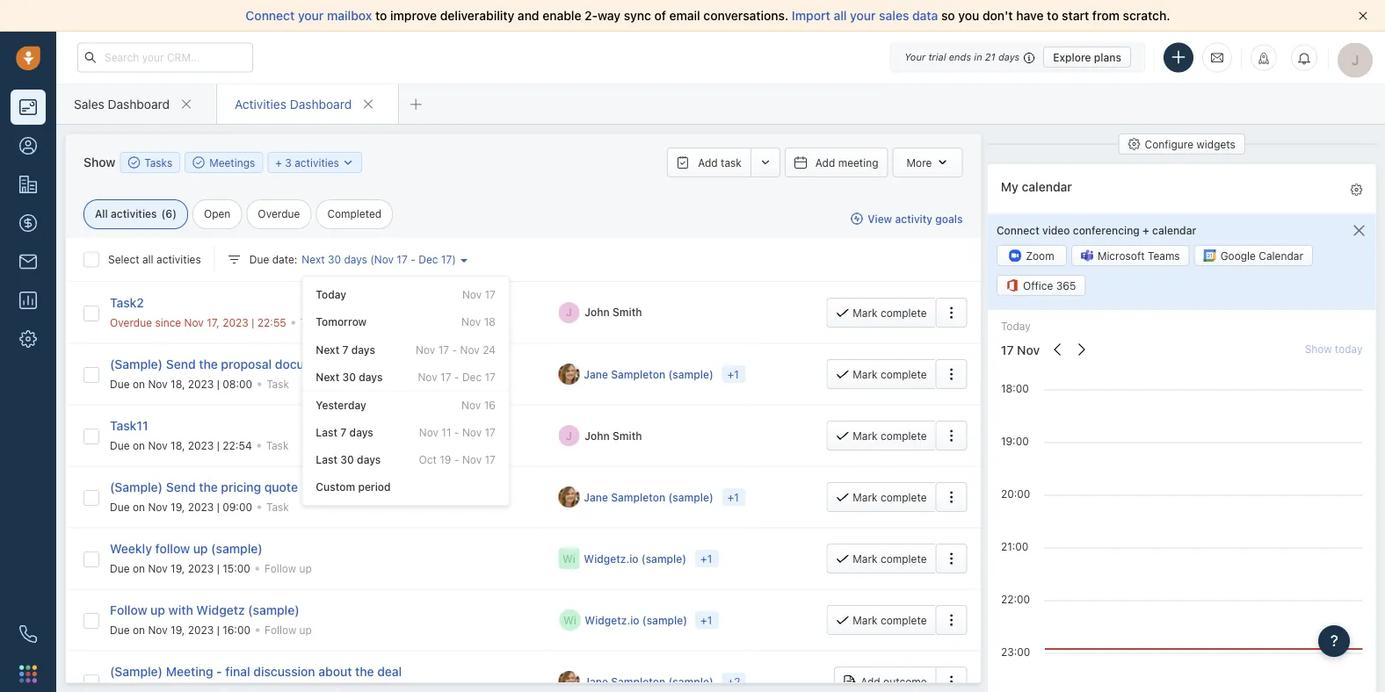 Task type: vqa. For each thing, say whether or not it's contained in the screenshot.
Last 30 days
yes



Task type: locate. For each thing, give the bounding box(es) containing it.
next for next 7 days
[[316, 344, 340, 356]]

2023 right 17,
[[223, 316, 249, 329]]

2 mark complete button from the top
[[827, 360, 936, 389]]

0 horizontal spatial calendar
[[1021, 180, 1072, 194]]

5 mark complete button from the top
[[827, 544, 936, 574]]

due for task11
[[110, 440, 130, 452]]

task for task11
[[266, 440, 289, 452]]

0 horizontal spatial overdue
[[110, 316, 152, 329]]

1 vertical spatial widgetz.io (sample) link
[[585, 613, 687, 628]]

1 vertical spatial follow up
[[265, 624, 312, 637]]

complete for proposal
[[881, 368, 927, 381]]

widgetz.io (sample) link
[[584, 552, 687, 567], [585, 613, 687, 628]]

2 19, from the top
[[171, 563, 185, 575]]

mark complete for pricing
[[853, 491, 927, 504]]

0 vertical spatial sampleton
[[611, 368, 666, 381]]

in
[[974, 51, 982, 63]]

1 vertical spatial 18,
[[171, 440, 185, 452]]

all activities ( 6 )
[[95, 208, 177, 220]]

overdue up due date:
[[258, 208, 300, 220]]

2 horizontal spatial add
[[861, 676, 880, 688]]

0 vertical spatial j
[[566, 306, 572, 319]]

20:00
[[1001, 488, 1030, 501]]

phone image
[[19, 626, 37, 643]]

2 vertical spatial jane sampleton (sample) link
[[584, 675, 714, 690]]

5 on from the top
[[133, 624, 145, 637]]

follow up discussion at the left of page
[[265, 624, 296, 637]]

6 mark from the top
[[853, 614, 878, 627]]

(sample) meeting - final discussion about the deal link
[[110, 665, 402, 679]]

1 your from the left
[[298, 8, 324, 23]]

1 on from the top
[[133, 378, 145, 390]]

0 vertical spatial jane sampleton (sample) link
[[584, 367, 714, 382]]

task down quote
[[266, 501, 289, 514]]

2023 for proposal
[[188, 378, 214, 390]]

2 vertical spatial next
[[316, 371, 340, 383]]

6 mark complete button from the top
[[827, 606, 936, 636]]

6 mark complete from the top
[[853, 614, 927, 627]]

activities
[[235, 97, 286, 111]]

phone element
[[11, 617, 46, 652]]

days down completed
[[344, 254, 367, 266]]

2 18, from the top
[[171, 440, 185, 452]]

custom
[[316, 481, 355, 494]]

task for (sample) send the pricing quote
[[266, 501, 289, 514]]

task for (sample) send the proposal document
[[266, 378, 289, 390]]

office 365
[[1023, 279, 1076, 292]]

0 vertical spatial next
[[302, 254, 325, 266]]

final
[[225, 665, 250, 679]]

due date:
[[249, 254, 297, 266]]

0 vertical spatial widgetz.io (sample) link
[[584, 552, 687, 567]]

days down next 7 days
[[359, 371, 383, 383]]

0 vertical spatial overdue
[[258, 208, 300, 220]]

task11
[[110, 419, 148, 433]]

days
[[998, 51, 1020, 63], [344, 254, 367, 266], [351, 344, 375, 356], [359, 371, 383, 383], [349, 427, 373, 439], [357, 454, 381, 466]]

overdue for overdue since nov 17, 2023 | 22:55
[[110, 316, 152, 329]]

on up task11
[[133, 378, 145, 390]]

19, for follow
[[171, 563, 185, 575]]

1 vertical spatial jane sampleton (sample)
[[584, 491, 713, 504]]

2 (sample) from the top
[[110, 480, 163, 495]]

on for follow up with widgetz (sample)
[[133, 624, 145, 637]]

30
[[328, 254, 341, 266], [342, 371, 356, 383], [340, 454, 354, 466]]

add left outcome
[[861, 676, 880, 688]]

to left start on the right of the page
[[1047, 8, 1059, 23]]

3 on from the top
[[133, 501, 145, 514]]

due for (sample) send the proposal document
[[110, 378, 130, 390]]

next up document
[[316, 344, 340, 356]]

4 mark from the top
[[853, 491, 878, 504]]

4 mark complete from the top
[[853, 491, 927, 504]]

2 jane from the top
[[584, 491, 608, 504]]

follow for weekly follow up (sample)
[[264, 563, 296, 575]]

2 vertical spatial follow
[[265, 624, 296, 637]]

overdue down task2
[[110, 316, 152, 329]]

2 smith from the top
[[613, 430, 642, 442]]

wi widgetz.io (sample) for weekly follow up (sample)
[[562, 553, 687, 565]]

7
[[342, 344, 349, 356], [340, 427, 347, 439]]

1 horizontal spatial (
[[370, 254, 374, 266]]

mark complete for proposal
[[853, 368, 927, 381]]

2 dashboard from the left
[[290, 97, 352, 111]]

0 vertical spatial dec
[[419, 254, 438, 266]]

30 down next 7 days
[[342, 371, 356, 383]]

0 vertical spatial (
[[161, 208, 165, 220]]

to right mailbox
[[375, 8, 387, 23]]

complete
[[881, 307, 927, 319], [881, 368, 927, 381], [881, 430, 927, 442], [881, 491, 927, 504], [881, 553, 927, 565], [881, 614, 927, 627]]

| left 22:55
[[252, 316, 254, 329]]

1 vertical spatial smith
[[613, 430, 642, 442]]

your
[[298, 8, 324, 23], [850, 8, 876, 23]]

today up tomorrow
[[316, 289, 346, 301]]

next right the date:
[[302, 254, 325, 266]]

5 complete from the top
[[881, 553, 927, 565]]

+ up microsoft teams
[[1142, 224, 1149, 236]]

1 19, from the top
[[171, 501, 185, 514]]

task
[[300, 316, 323, 329], [266, 378, 289, 390], [266, 440, 289, 452], [266, 501, 289, 514]]

add task
[[698, 156, 742, 169]]

1 vertical spatial dec
[[462, 371, 482, 383]]

1 jane sampleton (sample) from the top
[[584, 368, 713, 381]]

0 horizontal spatial dashboard
[[108, 97, 170, 111]]

0 horizontal spatial )
[[172, 208, 177, 220]]

follow
[[155, 542, 190, 556]]

add
[[698, 156, 718, 169], [816, 156, 835, 169], [861, 676, 880, 688]]

proposal
[[221, 357, 272, 371]]

19, down (sample) send the pricing quote link
[[171, 501, 185, 514]]

1 j from the top
[[566, 306, 572, 319]]

follow left with in the bottom of the page
[[110, 603, 147, 618]]

2 vertical spatial the
[[355, 665, 374, 679]]

1 (sample) from the top
[[110, 357, 163, 371]]

0 horizontal spatial connect
[[246, 8, 295, 23]]

follow for follow up with widgetz (sample)
[[265, 624, 296, 637]]

| left 16:00
[[217, 624, 220, 637]]

19, down with in the bottom of the page
[[171, 624, 185, 637]]

add inside button
[[861, 676, 880, 688]]

2 vertical spatial 19,
[[171, 624, 185, 637]]

jane sampleton (sample) for (sample) send the proposal document
[[584, 368, 713, 381]]

18, for task11
[[171, 440, 185, 452]]

| left "09:00"
[[217, 501, 220, 514]]

30 down last 7 days at the bottom left of page
[[340, 454, 354, 466]]

2 john smith from the top
[[585, 430, 642, 442]]

j for task2
[[566, 306, 572, 319]]

nov 17 - nov 24
[[416, 344, 496, 356]]

+1 for quote
[[728, 491, 739, 504]]

30 for next 30 days
[[342, 371, 356, 383]]

2 mark from the top
[[853, 368, 878, 381]]

4 mark complete button from the top
[[827, 483, 936, 512]]

1 send from the top
[[166, 357, 196, 371]]

1 sampleton from the top
[[611, 368, 666, 381]]

the up "due on nov 18, 2023 | 08:00"
[[199, 357, 218, 371]]

0 vertical spatial widgetz.io
[[584, 553, 639, 565]]

1 vertical spatial send
[[166, 480, 196, 495]]

17 nov
[[1001, 343, 1040, 358]]

widgetz.io for follow up with widgetz (sample)
[[585, 614, 640, 627]]

2 complete from the top
[[881, 368, 927, 381]]

19
[[440, 454, 451, 466]]

| for proposal
[[217, 378, 220, 390]]

add left meeting
[[816, 156, 835, 169]]

0 vertical spatial follow up
[[264, 563, 312, 575]]

period
[[358, 481, 391, 494]]

1 vertical spatial 30
[[342, 371, 356, 383]]

1 vertical spatial jane
[[584, 491, 608, 504]]

mark complete button for widgetz
[[827, 606, 936, 636]]

0 horizontal spatial all
[[142, 254, 154, 266]]

0 vertical spatial 18,
[[171, 378, 185, 390]]

follow up right 15:00
[[264, 563, 312, 575]]

teams
[[1148, 250, 1180, 262]]

nov up nov 17 - dec 17
[[416, 344, 435, 356]]

+ 3 activities
[[275, 156, 339, 169]]

0 vertical spatial follow
[[264, 563, 296, 575]]

3 mark from the top
[[853, 430, 878, 442]]

connect for connect your mailbox to improve deliverability and enable 2-way sync of email conversations. import all your sales data so you don't have to start from scratch.
[[246, 8, 295, 23]]

nov down nov 17 - nov 24
[[418, 371, 437, 383]]

0 horizontal spatial today
[[316, 289, 346, 301]]

the for proposal
[[199, 357, 218, 371]]

send for pricing
[[166, 480, 196, 495]]

nov up follow
[[148, 501, 168, 514]]

smith for task2
[[613, 306, 642, 319]]

1 horizontal spatial +
[[1142, 224, 1149, 236]]

dashboard for activities dashboard
[[290, 97, 352, 111]]

all right import
[[834, 8, 847, 23]]

0 vertical spatial jane
[[584, 368, 608, 381]]

plans
[[1094, 51, 1122, 63]]

1 vertical spatial next
[[316, 344, 340, 356]]

john
[[585, 306, 610, 319], [585, 430, 610, 442]]

4 complete from the top
[[881, 491, 927, 504]]

1 vertical spatial overdue
[[110, 316, 152, 329]]

0 vertical spatial connect
[[246, 8, 295, 23]]

(sample) for (sample) meeting - final discussion about the deal
[[110, 665, 163, 679]]

calendar up teams
[[1152, 224, 1196, 236]]

task right the 22:54
[[266, 440, 289, 452]]

connect up zoom button at right
[[996, 224, 1039, 236]]

(sample) for (sample) send the proposal document
[[110, 357, 163, 371]]

follow right 15:00
[[264, 563, 296, 575]]

wi button
[[558, 609, 581, 632]]

more button
[[893, 148, 963, 178], [893, 148, 963, 178]]

19, for up
[[171, 624, 185, 637]]

24
[[483, 344, 496, 356]]

1 horizontal spatial )
[[452, 254, 456, 266]]

(sample) up due on nov 19, 2023 | 09:00 on the bottom of the page
[[110, 480, 163, 495]]

last for last 30 days
[[316, 454, 338, 466]]

1 vertical spatial today
[[1001, 320, 1030, 333]]

+1 for document
[[728, 368, 739, 381]]

0 vertical spatial the
[[199, 357, 218, 371]]

your left sales
[[850, 8, 876, 23]]

office
[[1023, 279, 1053, 292]]

google calendar
[[1220, 250, 1303, 262]]

2 sampleton from the top
[[611, 491, 666, 504]]

send up due on nov 19, 2023 | 09:00 on the bottom of the page
[[166, 480, 196, 495]]

follow up for weekly follow up (sample)
[[264, 563, 312, 575]]

1 vertical spatial j
[[566, 430, 572, 442]]

0 horizontal spatial (
[[161, 208, 165, 220]]

2 vertical spatial jane sampleton (sample)
[[584, 676, 713, 688]]

0 vertical spatial activities
[[295, 156, 339, 169]]

0 vertical spatial +
[[275, 156, 282, 169]]

1 18, from the top
[[171, 378, 185, 390]]

on up weekly at bottom left
[[133, 501, 145, 514]]

1 horizontal spatial all
[[834, 8, 847, 23]]

4 on from the top
[[133, 563, 145, 575]]

jane sampleton (sample)
[[584, 368, 713, 381], [584, 491, 713, 504], [584, 676, 713, 688]]

5 mark complete from the top
[[853, 553, 927, 565]]

0 horizontal spatial to
[[375, 8, 387, 23]]

1 dashboard from the left
[[108, 97, 170, 111]]

2 mark complete from the top
[[853, 368, 927, 381]]

3 jane sampleton (sample) link from the top
[[584, 675, 714, 690]]

( up select all activities
[[161, 208, 165, 220]]

1 last from the top
[[316, 427, 338, 439]]

days for next 7 days
[[351, 344, 375, 356]]

sampleton
[[611, 368, 666, 381], [611, 491, 666, 504], [611, 676, 666, 688]]

nov left '16'
[[462, 399, 481, 411]]

2 john from the top
[[585, 430, 610, 442]]

last
[[316, 427, 338, 439], [316, 454, 338, 466]]

last up custom at the bottom left
[[316, 454, 338, 466]]

1 horizontal spatial add
[[816, 156, 835, 169]]

18, up (sample) send the pricing quote link
[[171, 440, 185, 452]]

3 jane from the top
[[584, 676, 608, 688]]

1 horizontal spatial connect
[[996, 224, 1039, 236]]

nov 11 - nov 17
[[419, 427, 496, 439]]

mark complete button
[[827, 298, 936, 328], [827, 360, 936, 389], [827, 421, 936, 451], [827, 483, 936, 512], [827, 544, 936, 574], [827, 606, 936, 636]]

weekly follow up (sample)
[[110, 542, 263, 556]]

on down follow up with widgetz (sample) link
[[133, 624, 145, 637]]

0 vertical spatial jane sampleton (sample)
[[584, 368, 713, 381]]

up up discussion at the left of page
[[299, 624, 312, 637]]

1 vertical spatial widgetz.io
[[585, 614, 640, 627]]

john smith
[[585, 306, 642, 319], [585, 430, 642, 442]]

due
[[249, 254, 269, 266], [110, 378, 130, 390], [110, 440, 130, 452], [110, 501, 130, 514], [110, 563, 130, 575], [110, 624, 130, 637]]

0 vertical spatial (sample)
[[110, 357, 163, 371]]

08:00
[[223, 378, 252, 390]]

( down completed
[[370, 254, 374, 266]]

sales
[[879, 8, 909, 23]]

2 vertical spatial activities
[[156, 254, 201, 266]]

0 vertical spatial 19,
[[171, 501, 185, 514]]

connect left mailbox
[[246, 8, 295, 23]]

conversations.
[[704, 8, 789, 23]]

1 horizontal spatial your
[[850, 8, 876, 23]]

due on nov 18, 2023 | 22:54
[[110, 440, 252, 452]]

1 vertical spatial follow
[[110, 603, 147, 618]]

1 vertical spatial +
[[1142, 224, 1149, 236]]

0 vertical spatial john
[[585, 306, 610, 319]]

days up the next 30 days at bottom
[[351, 344, 375, 356]]

| left 08:00
[[217, 378, 220, 390]]

1 vertical spatial the
[[199, 480, 218, 495]]

wi for weekly follow up (sample)
[[562, 553, 576, 565]]

dashboard up + 3 activities link
[[290, 97, 352, 111]]

days up period
[[357, 454, 381, 466]]

2023 down weekly follow up (sample) link
[[188, 563, 214, 575]]

don't
[[983, 8, 1013, 23]]

18, down the (sample) send the proposal document link
[[171, 378, 185, 390]]

send up "due on nov 18, 2023 | 08:00"
[[166, 357, 196, 371]]

john smith for task2
[[585, 306, 642, 319]]

add left task
[[698, 156, 718, 169]]

(
[[161, 208, 165, 220], [370, 254, 374, 266]]

3 19, from the top
[[171, 624, 185, 637]]

0 vertical spatial )
[[172, 208, 177, 220]]

+ 3 activities link
[[275, 154, 354, 171]]

7 down yesterday
[[340, 427, 347, 439]]

down image
[[342, 157, 354, 169]]

1 vertical spatial last
[[316, 454, 338, 466]]

2 jane sampleton (sample) link from the top
[[584, 490, 714, 505]]

2 vertical spatial 30
[[340, 454, 354, 466]]

2 j from the top
[[566, 430, 572, 442]]

- for nov 17 - nov 24
[[452, 344, 457, 356]]

document
[[275, 357, 334, 371]]

follow up up discussion at the left of page
[[265, 624, 312, 637]]

today up the 17 nov
[[1001, 320, 1030, 333]]

+ left 3
[[275, 156, 282, 169]]

mark complete button for proposal
[[827, 360, 936, 389]]

1 vertical spatial connect
[[996, 224, 1039, 236]]

wi widgetz.io (sample) for follow up with widgetz (sample)
[[563, 614, 687, 627]]

0 horizontal spatial +
[[275, 156, 282, 169]]

zoom button
[[996, 245, 1067, 266]]

my
[[1001, 180, 1018, 194]]

(sample) left meeting
[[110, 665, 163, 679]]

your left mailbox
[[298, 8, 324, 23]]

1 vertical spatial 7
[[340, 427, 347, 439]]

the left deal
[[355, 665, 374, 679]]

add outcome
[[861, 676, 927, 688]]

your trial ends in 21 days
[[905, 51, 1020, 63]]

due for follow up with widgetz (sample)
[[110, 624, 130, 637]]

1 horizontal spatial overdue
[[258, 208, 300, 220]]

to
[[375, 8, 387, 23], [1047, 8, 1059, 23]]

add meeting button
[[785, 148, 888, 178]]

nov up 18:00
[[1017, 343, 1040, 358]]

1 vertical spatial jane sampleton (sample) link
[[584, 490, 714, 505]]

the for pricing
[[199, 480, 218, 495]]

on for task11
[[133, 440, 145, 452]]

2023 for (sample)
[[188, 563, 214, 575]]

| left the 22:54
[[217, 440, 220, 452]]

0 vertical spatial john smith
[[585, 306, 642, 319]]

1 vertical spatial activities
[[111, 208, 157, 220]]

+ inside button
[[275, 156, 282, 169]]

you
[[958, 8, 980, 23]]

0 horizontal spatial your
[[298, 8, 324, 23]]

2 vertical spatial (sample)
[[110, 665, 163, 679]]

1 john from the top
[[585, 306, 610, 319]]

0 horizontal spatial add
[[698, 156, 718, 169]]

jane for (sample) send the pricing quote
[[584, 491, 608, 504]]

nov left 11
[[419, 427, 439, 439]]

2 last from the top
[[316, 454, 338, 466]]

6 complete from the top
[[881, 614, 927, 627]]

jane sampleton (sample) link
[[584, 367, 714, 382], [584, 490, 714, 505], [584, 675, 714, 690]]

2023 down (sample) send the pricing quote on the bottom left of the page
[[188, 501, 214, 514]]

1 vertical spatial wi widgetz.io (sample)
[[563, 614, 687, 627]]

due on nov 18, 2023 | 08:00
[[110, 378, 252, 390]]

(sample) up "due on nov 18, 2023 | 08:00"
[[110, 357, 163, 371]]

dashboard right sales
[[108, 97, 170, 111]]

1 vertical spatial 19,
[[171, 563, 185, 575]]

0 vertical spatial wi widgetz.io (sample)
[[562, 553, 687, 565]]

activities inside button
[[295, 156, 339, 169]]

on down task11 link
[[133, 440, 145, 452]]

so
[[941, 8, 955, 23]]

1 vertical spatial john
[[585, 430, 610, 442]]

2 send from the top
[[166, 480, 196, 495]]

1 jane from the top
[[584, 368, 608, 381]]

2023 down follow up with widgetz (sample) link
[[188, 624, 214, 637]]

1 vertical spatial wi
[[563, 614, 576, 627]]

2 jane sampleton (sample) from the top
[[584, 491, 713, 504]]

quote
[[264, 480, 298, 495]]

complete for pricing
[[881, 491, 927, 504]]

add task button
[[667, 148, 751, 178]]

30 right the date:
[[328, 254, 341, 266]]

2023
[[223, 316, 249, 329], [188, 378, 214, 390], [188, 440, 214, 452], [188, 501, 214, 514], [188, 563, 214, 575], [188, 624, 214, 637]]

- for (sample) meeting - final discussion about the deal
[[216, 665, 222, 679]]

- for nov 11 - nov 17
[[454, 427, 459, 439]]

1 vertical spatial all
[[142, 254, 154, 266]]

last down yesterday
[[316, 427, 338, 439]]

19,
[[171, 501, 185, 514], [171, 563, 185, 575], [171, 624, 185, 637]]

2 to from the left
[[1047, 8, 1059, 23]]

activities right 3
[[295, 156, 339, 169]]

days up the last 30 days
[[349, 427, 373, 439]]

nov down task11
[[148, 440, 168, 452]]

smith for task11
[[613, 430, 642, 442]]

1 vertical spatial john smith
[[585, 430, 642, 442]]

2 vertical spatial jane
[[584, 676, 608, 688]]

mark complete for (sample)
[[853, 553, 927, 565]]

up left with in the bottom of the page
[[150, 603, 165, 618]]

+
[[275, 156, 282, 169], [1142, 224, 1149, 236]]

last for last 7 days
[[316, 427, 338, 439]]

7 up the next 30 days at bottom
[[342, 344, 349, 356]]

1 vertical spatial sampleton
[[611, 491, 666, 504]]

connect video conferencing + calendar
[[996, 224, 1196, 236]]

conferencing
[[1073, 224, 1139, 236]]

7 for last
[[340, 427, 347, 439]]

on for weekly follow up (sample)
[[133, 563, 145, 575]]

1 jane sampleton (sample) link from the top
[[584, 367, 714, 382]]

add outcome button
[[834, 667, 936, 693]]

nov right 11
[[462, 427, 482, 439]]

1 horizontal spatial to
[[1047, 8, 1059, 23]]

on down weekly at bottom left
[[133, 563, 145, 575]]

days for next 30 days ( nov 17 - dec 17 )
[[344, 254, 367, 266]]

2 on from the top
[[133, 440, 145, 452]]

2 vertical spatial sampleton
[[611, 676, 666, 688]]

0 vertical spatial send
[[166, 357, 196, 371]]

19, down follow
[[171, 563, 185, 575]]

task11 link
[[110, 419, 148, 433]]

(sample) meeting - final discussion about the deal
[[110, 665, 402, 679]]

open
[[204, 208, 231, 220]]

5 mark from the top
[[853, 553, 878, 565]]

2023 down (sample) send the proposal document
[[188, 378, 214, 390]]

widgetz.io for weekly follow up (sample)
[[584, 553, 639, 565]]

0 vertical spatial 30
[[328, 254, 341, 266]]

follow up
[[264, 563, 312, 575], [265, 624, 312, 637]]

| left 15:00
[[217, 563, 220, 575]]

activities right all
[[111, 208, 157, 220]]

up
[[193, 542, 208, 556], [299, 563, 312, 575], [150, 603, 165, 618], [299, 624, 312, 637]]

1 vertical spatial (
[[370, 254, 374, 266]]

0 vertical spatial 7
[[342, 344, 349, 356]]

1 smith from the top
[[613, 306, 642, 319]]

calendar right my
[[1021, 180, 1072, 194]]

widgetz.io
[[584, 553, 639, 565], [585, 614, 640, 627]]

tomorrow
[[316, 316, 367, 328]]

0 vertical spatial last
[[316, 427, 338, 439]]

1 john smith from the top
[[585, 306, 642, 319]]

1 horizontal spatial dashboard
[[290, 97, 352, 111]]

task right 22:55
[[300, 316, 323, 329]]

office 365 button
[[996, 275, 1085, 296]]

next up yesterday
[[316, 371, 340, 383]]

show
[[84, 155, 115, 170]]

complete for (sample)
[[881, 553, 927, 565]]

task down document
[[266, 378, 289, 390]]

the left pricing
[[199, 480, 218, 495]]

3 (sample) from the top
[[110, 665, 163, 679]]

0 vertical spatial wi
[[562, 553, 576, 565]]

0 vertical spatial today
[[316, 289, 346, 301]]



Task type: describe. For each thing, give the bounding box(es) containing it.
explore plans
[[1053, 51, 1122, 63]]

jane sampleton (sample) for (sample) send the pricing quote
[[584, 491, 713, 504]]

send for proposal
[[166, 357, 196, 371]]

3 complete from the top
[[881, 430, 927, 442]]

add for add meeting
[[816, 156, 835, 169]]

microsoft
[[1097, 250, 1145, 262]]

mark for (sample)
[[853, 553, 878, 565]]

configure widgets button
[[1118, 134, 1245, 155]]

activity
[[895, 213, 933, 225]]

due on nov 19, 2023 | 15:00
[[110, 563, 250, 575]]

mark complete button for pricing
[[827, 483, 936, 512]]

days for last 30 days
[[357, 454, 381, 466]]

video
[[1042, 224, 1070, 236]]

last 7 days
[[316, 427, 373, 439]]

add for add task
[[698, 156, 718, 169]]

since
[[155, 316, 181, 329]]

goals
[[936, 213, 963, 225]]

due for weekly follow up (sample)
[[110, 563, 130, 575]]

days for next 30 days
[[359, 371, 383, 383]]

weekly
[[110, 542, 152, 556]]

meetings
[[209, 156, 255, 169]]

22:55
[[257, 316, 286, 329]]

(sample) send the pricing quote link
[[110, 480, 298, 495]]

widgetz
[[196, 603, 245, 618]]

due on nov 19, 2023 | 16:00
[[110, 624, 251, 637]]

19:00
[[1001, 436, 1029, 448]]

from
[[1093, 8, 1120, 23]]

about
[[318, 665, 352, 679]]

Search your CRM... text field
[[77, 43, 253, 73]]

1 vertical spatial )
[[452, 254, 456, 266]]

- for nov 17 - dec 17
[[454, 371, 459, 383]]

sampleton for (sample) send the pricing quote
[[611, 491, 666, 504]]

nov right 19
[[462, 454, 482, 466]]

+ 3 activities button
[[267, 152, 362, 173]]

30 for last 30 days
[[340, 454, 354, 466]]

nov down completed
[[374, 254, 394, 266]]

1 mark complete button from the top
[[827, 298, 936, 328]]

sales
[[74, 97, 104, 111]]

16:00
[[223, 624, 251, 637]]

close image
[[1359, 11, 1368, 20]]

1 horizontal spatial dec
[[462, 371, 482, 383]]

complete for widgetz
[[881, 614, 927, 627]]

activities for 3
[[295, 156, 339, 169]]

sampleton for (sample) send the proposal document
[[611, 368, 666, 381]]

widgets
[[1196, 138, 1235, 150]]

freshworks switcher image
[[19, 666, 37, 683]]

1 to from the left
[[375, 8, 387, 23]]

nov up nov 18 in the top left of the page
[[462, 289, 482, 301]]

select all activities
[[108, 254, 201, 266]]

start
[[1062, 8, 1089, 23]]

1 mark complete from the top
[[853, 307, 927, 319]]

ends
[[949, 51, 971, 63]]

next for next 30 days
[[316, 371, 340, 383]]

wi for follow up with widgetz (sample)
[[563, 614, 576, 627]]

3 sampleton from the top
[[611, 676, 666, 688]]

more
[[907, 156, 932, 169]]

+1 for (sample)
[[701, 614, 712, 627]]

import
[[792, 8, 830, 23]]

john for task11
[[585, 430, 610, 442]]

3 mark complete from the top
[[853, 430, 927, 442]]

all
[[95, 208, 108, 220]]

nov up task11
[[148, 378, 168, 390]]

sales dashboard
[[74, 97, 170, 111]]

date:
[[272, 254, 297, 266]]

widgetz.io (sample) link for follow up with widgetz (sample)
[[585, 613, 687, 628]]

completed
[[327, 208, 382, 220]]

activities dashboard
[[235, 97, 352, 111]]

up right 15:00
[[299, 563, 312, 575]]

zoom
[[1026, 250, 1054, 262]]

days right 21
[[998, 51, 1020, 63]]

mark complete button for (sample)
[[827, 544, 936, 574]]

up right follow
[[193, 542, 208, 556]]

pricing
[[221, 480, 261, 495]]

follow up for follow up with widgetz (sample)
[[265, 624, 312, 637]]

days for last 7 days
[[349, 427, 373, 439]]

due on nov 19, 2023 | 09:00
[[110, 501, 252, 514]]

17,
[[207, 316, 220, 329]]

scratch.
[[1123, 8, 1170, 23]]

oct 19 - nov 17
[[419, 454, 496, 466]]

nov left 17,
[[184, 316, 204, 329]]

15:00
[[223, 563, 250, 575]]

john smith for task11
[[585, 430, 642, 442]]

overdue since nov 17, 2023 | 22:55
[[110, 316, 286, 329]]

- for oct 19 - nov 17
[[454, 454, 459, 466]]

overdue for overdue
[[258, 208, 300, 220]]

of
[[654, 8, 666, 23]]

21:00
[[1001, 541, 1028, 554]]

discussion
[[253, 665, 315, 679]]

explore
[[1053, 51, 1091, 63]]

widgetz.io (sample) link for weekly follow up (sample)
[[584, 552, 687, 567]]

oct
[[419, 454, 437, 466]]

nov 16
[[462, 399, 496, 411]]

send email image
[[1211, 50, 1224, 65]]

1 complete from the top
[[881, 307, 927, 319]]

nov left the 18
[[462, 316, 481, 328]]

2023 for widgetz
[[188, 624, 214, 637]]

mark complete for widgetz
[[853, 614, 927, 627]]

deliverability
[[440, 8, 514, 23]]

11
[[442, 427, 451, 439]]

18, for (sample) send the proposal document
[[171, 378, 185, 390]]

outcome
[[883, 676, 927, 688]]

mark for pricing
[[853, 491, 878, 504]]

email
[[669, 8, 700, 23]]

way
[[598, 8, 621, 23]]

view
[[868, 213, 892, 225]]

meeting
[[166, 665, 213, 679]]

explore plans link
[[1044, 47, 1131, 68]]

(sample) send the pricing quote
[[110, 480, 298, 495]]

16
[[484, 399, 496, 411]]

task for task2
[[300, 316, 323, 329]]

connect your mailbox to improve deliverability and enable 2-way sync of email conversations. import all your sales data so you don't have to start from scratch.
[[246, 8, 1170, 23]]

weekly follow up (sample) link
[[110, 542, 263, 556]]

connect for connect video conferencing + calendar
[[996, 224, 1039, 236]]

18
[[484, 316, 496, 328]]

| for pricing
[[217, 501, 220, 514]]

john for task2
[[585, 306, 610, 319]]

18:00
[[1001, 383, 1029, 395]]

deal
[[377, 665, 402, 679]]

3 jane sampleton (sample) from the top
[[584, 676, 713, 688]]

view activity goals
[[868, 213, 963, 225]]

(sample) send the proposal document link
[[110, 357, 334, 371]]

connect your mailbox link
[[246, 8, 375, 23]]

jane sampleton (sample) link for (sample) send the pricing quote
[[584, 490, 714, 505]]

due for (sample) send the pricing quote
[[110, 501, 130, 514]]

| for (sample)
[[217, 563, 220, 575]]

calendar
[[1259, 250, 1303, 262]]

1 vertical spatial calendar
[[1152, 224, 1196, 236]]

select
[[108, 254, 139, 266]]

tasks
[[144, 156, 172, 169]]

0 vertical spatial calendar
[[1021, 180, 1072, 194]]

dashboard for sales dashboard
[[108, 97, 170, 111]]

19, for send
[[171, 501, 185, 514]]

on for (sample) send the proposal document
[[133, 378, 145, 390]]

0 horizontal spatial dec
[[419, 254, 438, 266]]

0 vertical spatial all
[[834, 8, 847, 23]]

next 30 days ( nov 17 - dec 17 )
[[302, 254, 456, 266]]

nov 17 - dec 17
[[418, 371, 496, 383]]

improve
[[390, 8, 437, 23]]

on for (sample) send the pricing quote
[[133, 501, 145, 514]]

nov down follow up with widgetz (sample)
[[148, 624, 168, 637]]

enable
[[543, 8, 581, 23]]

30 for next 30 days ( nov 17 - dec 17 )
[[328, 254, 341, 266]]

data
[[912, 8, 938, 23]]

nov left 24
[[460, 344, 480, 356]]

microsoft teams button
[[1071, 245, 1189, 266]]

activities for all
[[156, 254, 201, 266]]

365
[[1056, 279, 1076, 292]]

with
[[168, 603, 193, 618]]

(sample) send the proposal document
[[110, 357, 334, 371]]

2023 left the 22:54
[[188, 440, 214, 452]]

j for task11
[[566, 430, 572, 442]]

2023 for pricing
[[188, 501, 214, 514]]

3 mark complete button from the top
[[827, 421, 936, 451]]

2-
[[585, 8, 598, 23]]

| for widgetz
[[217, 624, 220, 637]]

1 horizontal spatial today
[[1001, 320, 1030, 333]]

(sample) for (sample) send the pricing quote
[[110, 480, 163, 495]]

microsoft teams
[[1097, 250, 1180, 262]]

3
[[285, 156, 292, 169]]

2 your from the left
[[850, 8, 876, 23]]

1 mark from the top
[[853, 307, 878, 319]]

google calendar button
[[1194, 245, 1313, 266]]

what's new image
[[1258, 52, 1270, 65]]

jane sampleton (sample) link for (sample) send the proposal document
[[584, 367, 714, 382]]

mark for widgetz
[[853, 614, 878, 627]]

nov down follow
[[148, 563, 168, 575]]

7 for next
[[342, 344, 349, 356]]

add for add outcome
[[861, 676, 880, 688]]

next for next 30 days ( nov 17 - dec 17 )
[[302, 254, 325, 266]]



